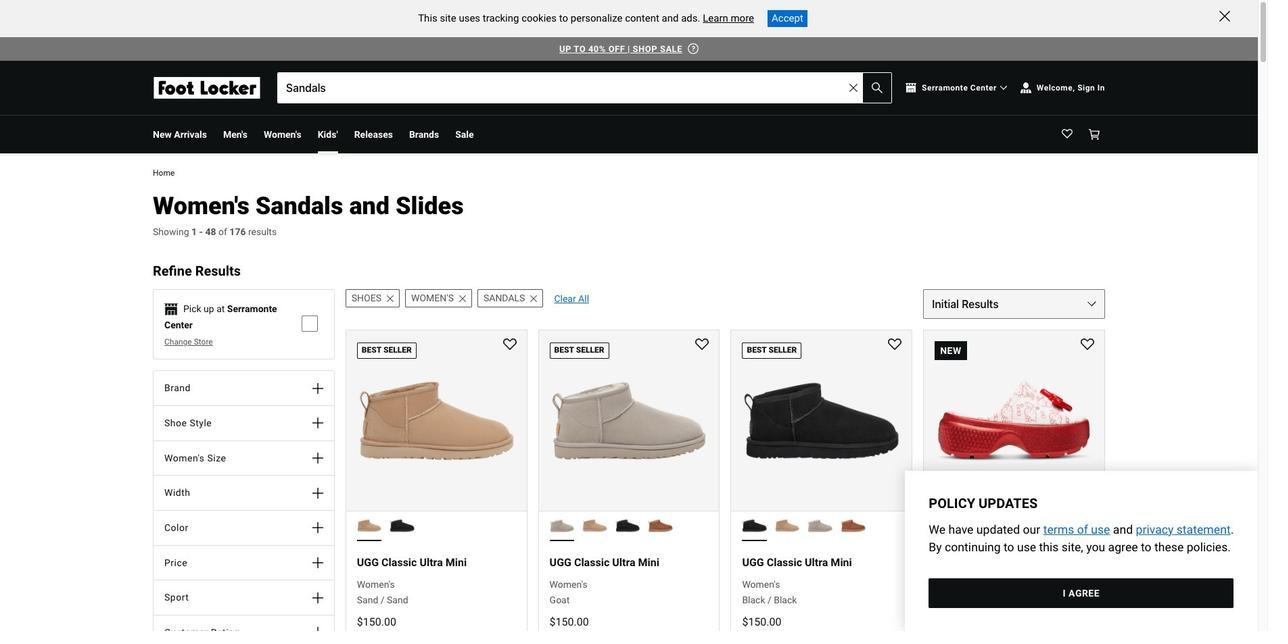 Task type: describe. For each thing, give the bounding box(es) containing it.
Search search field
[[278, 73, 892, 103]]

manage favorites - crocs hello kitty stomp slide - women's image
[[1081, 339, 1095, 353]]

search submit image
[[872, 83, 883, 93]]

ugg classic ultra mini - women's black/black image
[[390, 514, 415, 538]]

more information about up to 40% off | shop sale promotion image
[[688, 43, 699, 54]]

privacy banner region
[[905, 471, 1258, 632]]

ugg classic ultra mini - women's chestnut/chestnut image for manage favorites - ugg classic ultra mini - women's image
[[648, 514, 673, 538]]

search results region
[[335, 249, 1105, 632]]

1 ugg classic ultra mini - women's goat image from the left
[[550, 514, 574, 538]]

2 manage favorites - ugg classic ultra mini - women's image from the left
[[888, 339, 902, 353]]

1 manage favorites - ugg classic ultra mini - women's image from the left
[[503, 339, 517, 353]]

ugg classic ultra mini - women's chestnut/chestnut image for 2nd manage favorites - ugg classic ultra mini - women's icon
[[841, 514, 866, 538]]

manage favorites - ugg classic ultra mini - women's image
[[696, 339, 709, 353]]

cookie banner region
[[0, 0, 1258, 37]]

clear search field text image
[[850, 84, 858, 92]]

cart: 0 items image
[[1089, 129, 1100, 140]]



Task type: vqa. For each thing, say whether or not it's contained in the screenshot.
PRIMARY element
yes



Task type: locate. For each thing, give the bounding box(es) containing it.
1 ugg classic ultra mini - women's sand/sand image from the left
[[357, 514, 382, 538]]

close image
[[1220, 11, 1231, 22]]

1 horizontal spatial ugg classic ultra mini - women's black/black image
[[742, 514, 767, 538]]

2 ugg classic ultra mini - women's sand/sand image from the left
[[775, 514, 800, 538]]

primary element
[[142, 116, 1116, 154]]

1 horizontal spatial ugg classic ultra mini - women's chestnut/chestnut image
[[841, 514, 866, 538]]

1 horizontal spatial ugg classic ultra mini - women's sand/sand image
[[775, 514, 800, 538]]

my favorites image
[[1062, 129, 1073, 140]]

ugg classic ultra mini - women's black/black image
[[615, 514, 640, 538], [742, 514, 767, 538]]

None search field
[[277, 72, 892, 104]]

1 horizontal spatial manage favorites - ugg classic ultra mini - women's image
[[888, 339, 902, 353]]

1 ugg classic ultra mini - women's chestnut/chestnut image from the left
[[648, 514, 673, 538]]

ugg classic ultra mini - women's goat image
[[550, 514, 574, 538], [808, 514, 833, 538]]

ugg classic ultra mini - women's sand/sand image
[[357, 514, 382, 538], [775, 514, 800, 538]]

0 horizontal spatial ugg classic ultra mini - women's chestnut/chestnut image
[[648, 514, 673, 538]]

manage favorites - ugg classic ultra mini - women's image
[[503, 339, 517, 353], [888, 339, 902, 353]]

0 horizontal spatial manage favorites - ugg classic ultra mini - women's image
[[503, 339, 517, 353]]

search filters element
[[153, 249, 335, 632]]

1 ugg classic ultra mini - women's black/black image from the left
[[615, 514, 640, 538]]

foot locker logo links to the home page image
[[153, 77, 261, 99]]

ugg classic ultra mini - women's chestnut/chestnut image
[[648, 514, 673, 538], [841, 514, 866, 538]]

2 ugg classic ultra mini - women's black/black image from the left
[[742, 514, 767, 538]]

ugg classic ultra mini - women's sand/sand image
[[583, 514, 607, 538]]

2 ugg classic ultra mini - women's chestnut/chestnut image from the left
[[841, 514, 866, 538]]

0 horizontal spatial ugg classic ultra mini - women's goat image
[[550, 514, 574, 538]]

toolbar
[[153, 116, 820, 154]]

1 horizontal spatial ugg classic ultra mini - women's goat image
[[808, 514, 833, 538]]

0 horizontal spatial ugg classic ultra mini - women's black/black image
[[615, 514, 640, 538]]

2 ugg classic ultra mini - women's goat image from the left
[[808, 514, 833, 538]]

0 horizontal spatial ugg classic ultra mini - women's sand/sand image
[[357, 514, 382, 538]]



